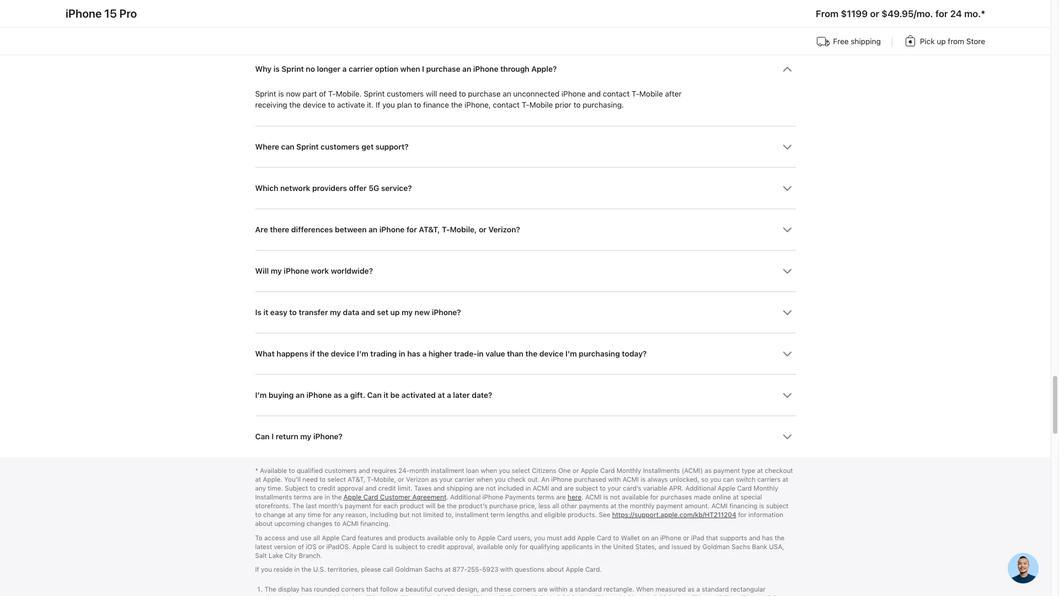 Task type: describe. For each thing, give the bounding box(es) containing it.
apple.
[[263, 476, 283, 484]]

service?
[[381, 184, 412, 193]]

my left data
[[330, 308, 341, 317]]

taxes
[[414, 485, 432, 492]]

1 vertical spatial with
[[500, 566, 513, 574]]

iphone down rectangular
[[742, 594, 762, 596]]

to down purchased on the right bottom of the page
[[600, 485, 606, 492]]

carrier inside dropdown button
[[349, 64, 373, 73]]

to down qualified
[[320, 476, 326, 484]]

or inside dropdown button
[[479, 225, 487, 234]]

plan
[[397, 101, 412, 109]]

1 horizontal spatial credit
[[378, 485, 396, 492]]

iphone,
[[465, 101, 491, 109]]

at right payments
[[611, 502, 617, 510]]

an inside to access and use all apple card features and products available only to apple card users, you must add apple card to wallet on an iphone or ipad that supports and has the latest version of ios or ipados. apple card is subject to credit approval, available only for qualifying applicants in the united states, and issued by goldman sachs bank usa, salt lake city branch.
[[651, 534, 659, 542]]

. acmi is not available for purchases made online at special storefronts. the last month's payment for each product will be the product's purchase price, less all other payments at the monthly payment amount. acmi financing is subject to change at any time for any reason, including but not limited to, installment term lengths and eligible products. see
[[255, 493, 789, 519]]

255-
[[467, 566, 482, 574]]

apple down approval
[[344, 493, 362, 501]]

is inside the display has rounded corners that follow a beautiful curved design, and these corners are within a standard rectangle. when measured as a standard rectangular shape, the screen is 6.06 inches (iphone 14, iphone 13), 6.12 inches (iphone 15, iphone 15 pro), 6.68 inches (iphone 14 plus) or 6.69 inches (iphone 15 plus, iphone 15 pr
[[321, 594, 326, 596]]

at down checkout
[[783, 476, 789, 484]]

0 horizontal spatial goldman
[[395, 566, 423, 574]]

0 horizontal spatial it
[[263, 308, 268, 317]]

to
[[255, 534, 263, 542]]

1 vertical spatial about
[[547, 566, 564, 574]]

3 (iphone from the left
[[594, 594, 617, 596]]

apr.
[[669, 485, 684, 492]]

acmi down an
[[533, 485, 549, 492]]

you right so
[[710, 476, 722, 484]]

to right the subject
[[310, 485, 316, 492]]

payments
[[579, 502, 609, 510]]

financing.
[[360, 520, 390, 528]]

applicants
[[561, 543, 593, 551]]

1 vertical spatial mobile
[[530, 101, 553, 109]]

to inside the . acmi is not available for purchases made online at special storefronts. the last month's payment for each product will be the product's purchase price, less all other payments at the monthly payment amount. acmi financing is subject to change at any time for any reason, including but not limited to, installment term lengths and eligible products. see
[[255, 511, 261, 519]]

1 horizontal spatial device
[[331, 349, 355, 358]]

can inside dropdown button
[[281, 142, 294, 151]]

card up purchased on the right bottom of the page
[[600, 467, 615, 475]]

2 corners from the left
[[513, 585, 536, 593]]

2 horizontal spatial device
[[540, 349, 564, 358]]

an up sprint is now part of t-mobile. sprint customers will need to purchase an unconnected iphone and contact t-mobile after receiving the device to activate it. if you plan to finance the iphone, contact t-mobile prior to purchasing.
[[463, 64, 471, 73]]

unlocked,
[[670, 476, 700, 484]]

and left issued
[[659, 543, 670, 551]]

including
[[370, 511, 398, 519]]

included
[[498, 485, 524, 492]]

1 vertical spatial contact
[[493, 101, 520, 109]]

of inside sprint is now part of t-mobile. sprint customers will need to purchase an unconnected iphone and contact t-mobile after receiving the device to activate it. if you plan to finance the iphone, contact t-mobile prior to purchasing.
[[319, 89, 326, 98]]

for left 24
[[936, 8, 948, 19]]

2 terms from the left
[[537, 493, 555, 501]]

you up included
[[495, 476, 506, 484]]

product's
[[459, 502, 488, 510]]

subject inside * available to qualified customers and requires 24-month installment loan when you select citizens one or apple card monthly installments (acmi) as payment type at checkout at apple. you'll need to select at&t, t-mobile, or verizon as your carrier when you check out. an iphone purchased with acmi is always unlocked, so you can switch carriers at any time. subject to credit approval and credit limit. taxes and shipping are not included in acmi and are subject to your card's variable apr. additional apple card monthly installments terms are in the
[[576, 485, 598, 492]]

up inside is it easy to transfer my data and set up my new iphone? dropdown button
[[390, 308, 400, 317]]

1 standard from the left
[[575, 585, 602, 593]]

sprint up it.
[[364, 89, 385, 98]]

chevrondown image inside which network providers offer 5g service? dropdown button
[[783, 184, 792, 193]]

the down the now
[[289, 101, 301, 109]]

as inside the display has rounded corners that follow a beautiful curved design, and these corners are within a standard rectangle. when measured as a standard rectangular shape, the screen is 6.06 inches (iphone 14, iphone 13), 6.12 inches (iphone 15, iphone 15 pro), 6.68 inches (iphone 14 plus) or 6.69 inches (iphone 15 plus, iphone 15 pr
[[688, 585, 695, 593]]

will inside sprint is now part of t-mobile. sprint customers will need to purchase an unconnected iphone and contact t-mobile after receiving the device to activate it. if you plan to finance the iphone, contact t-mobile prior to purchasing.
[[426, 89, 437, 98]]

iphone right buying
[[307, 391, 332, 400]]

and down "one"
[[551, 485, 562, 492]]

finance
[[423, 101, 449, 109]]

goldman inside to access and use all apple card features and products available only to apple card users, you must add apple card to wallet on an iphone or ipad that supports and has the latest version of ios or ipados. apple card is subject to credit approval, available only for qualifying applicants in the united states, and issued by goldman sachs bank usa, salt lake city branch.
[[703, 543, 730, 551]]

0 horizontal spatial monthly
[[617, 467, 641, 475]]

customers inside * available to qualified customers and requires 24-month installment loan when you select citizens one or apple card monthly installments (acmi) as payment type at checkout at apple. you'll need to select at&t, t-mobile, or verizon as your carrier when you check out. an iphone purchased with acmi is always unlocked, so you can switch carriers at any time. subject to credit approval and credit limit. taxes and shipping are not included in acmi and are subject to your card's variable apr. additional apple card monthly installments terms are in the
[[325, 467, 357, 475]]

carriers
[[758, 476, 781, 484]]

iphone inside to access and use all apple card features and products available only to apple card users, you must add apple card to wallet on an iphone or ipad that supports and has the latest version of ios or ipados. apple card is subject to credit approval, available only for qualifying applicants in the united states, and issued by goldman sachs bank usa, salt lake city branch.
[[661, 534, 681, 542]]

sprint is now part of t-mobile. sprint customers will need to purchase an unconnected iphone and contact t-mobile after receiving the device to activate it. if you plan to finance the iphone, contact t-mobile prior to purchasing.
[[255, 89, 682, 109]]

1 horizontal spatial available
[[477, 543, 503, 551]]

and up agreement
[[434, 485, 445, 492]]

card down "features"
[[372, 543, 387, 551]]

get
[[362, 142, 374, 151]]

states,
[[636, 543, 657, 551]]

acmi up card's
[[623, 476, 639, 484]]

for down month's
[[323, 511, 331, 519]]

will
[[255, 267, 269, 275]]

purchasing
[[579, 349, 620, 358]]

0 vertical spatial installments
[[643, 467, 680, 475]]

the right finance
[[451, 101, 463, 109]]

in right trading
[[399, 349, 405, 358]]

reside
[[274, 566, 293, 574]]

to right prior
[[574, 101, 581, 109]]

easy
[[270, 308, 287, 317]]

0 horizontal spatial only
[[455, 534, 468, 542]]

the left u.s.
[[302, 566, 312, 574]]

(acmi)
[[682, 467, 703, 475]]

but
[[400, 511, 410, 519]]

there
[[270, 225, 289, 234]]

mobile.
[[336, 89, 362, 98]]

a right measured
[[697, 585, 700, 593]]

which
[[255, 184, 278, 193]]

apple down "features"
[[353, 543, 370, 551]]

the right if
[[317, 349, 329, 358]]

wallet
[[621, 534, 640, 542]]

and inside dropdown button
[[361, 308, 375, 317]]

an right buying
[[296, 391, 305, 400]]

trade-
[[454, 349, 477, 358]]

card left users, at the bottom of page
[[497, 534, 512, 542]]

my left new
[[402, 308, 413, 317]]

2 vertical spatial when
[[477, 476, 493, 484]]

and inside the display has rounded corners that follow a beautiful curved design, and these corners are within a standard rectangle. when measured as a standard rectangular shape, the screen is 6.06 inches (iphone 14, iphone 13), 6.12 inches (iphone 15, iphone 15 pro), 6.68 inches (iphone 14 plus) or 6.69 inches (iphone 15 plus, iphone 15 pr
[[481, 585, 493, 593]]

1 15 from the left
[[531, 594, 538, 596]]

sprint up receiving
[[255, 89, 276, 98]]

type
[[742, 467, 756, 475]]

apple?
[[532, 64, 557, 73]]

apple up ipados.
[[322, 534, 340, 542]]

products.
[[568, 511, 597, 519]]

will my iphone work worldwide?
[[255, 267, 373, 275]]

at left 877-
[[445, 566, 451, 574]]

chevrondown image inside "can i return my iphone?" 'dropdown button'
[[783, 432, 792, 442]]

https://support.apple.com/kb/ht211204
[[612, 511, 737, 519]]

about inside for information about upcoming changes to acmi financing.
[[255, 520, 273, 528]]

installment inside * available to qualified customers and requires 24-month installment loan when you select citizens one or apple card monthly installments (acmi) as payment type at checkout at apple. you'll need to select at&t, t-mobile, or verizon as your carrier when you check out. an iphone purchased with acmi is always unlocked, so you can switch carriers at any time. subject to credit approval and credit limit. taxes and shipping are not included in acmi and are subject to your card's variable apr. additional apple card monthly installments terms are in the
[[431, 467, 464, 475]]

will inside the . acmi is not available for purchases made online at special storefronts. the last month's payment for each product will be the product's purchase price, less all other payments at the monthly payment amount. acmi financing is subject to change at any time for any reason, including but not limited to, installment term lengths and eligible products. see
[[426, 502, 436, 510]]

offer
[[349, 184, 367, 193]]

the left 'united'
[[602, 543, 612, 551]]

users,
[[514, 534, 532, 542]]

mobile, inside are there differences between an iphone for at&t, t-mobile, or verizon? dropdown button
[[450, 225, 477, 234]]

i inside why is sprint no longer a carrier option when i purchase an iphone through apple? dropdown button
[[422, 64, 424, 73]]

in up month's
[[325, 493, 330, 501]]

for inside are there differences between an iphone for at&t, t-mobile, or verizon? dropdown button
[[407, 225, 417, 234]]

shipping inside * available to qualified customers and requires 24-month installment loan when you select citizens one or apple card monthly installments (acmi) as payment type at checkout at apple. you'll need to select at&t, t-mobile, or verizon as your carrier when you check out. an iphone purchased with acmi is always unlocked, so you can switch carriers at any time. subject to credit approval and credit limit. taxes and shipping are not included in acmi and are subject to your card's variable apr. additional apple card monthly installments terms are in the
[[447, 485, 473, 492]]

all inside the . acmi is not available for purchases made online at special storefronts. the last month's payment for each product will be the product's purchase price, less all other payments at the monthly payment amount. acmi financing is subject to change at any time for any reason, including but not limited to, installment term lengths and eligible products. see
[[553, 502, 559, 510]]

check
[[508, 476, 526, 484]]

to up you'll
[[289, 467, 295, 475]]

0 horizontal spatial select
[[328, 476, 346, 484]]

is up payments
[[604, 493, 609, 501]]

as up the taxes
[[431, 476, 438, 484]]

verizon?
[[489, 225, 520, 234]]

product
[[400, 502, 424, 510]]

for inside to access and use all apple card features and products available only to apple card users, you must add apple card to wallet on an iphone or ipad that supports and has the latest version of ios or ipados. apple card is subject to credit approval, available only for qualifying applicants in the united states, and issued by goldman sachs bank usa, salt lake city branch.
[[520, 543, 528, 551]]

are there differences between an iphone for at&t, t-mobile, or verizon?
[[255, 225, 520, 234]]

usa,
[[769, 543, 785, 551]]

eligible
[[544, 511, 566, 519]]

month
[[410, 467, 429, 475]]

limited
[[423, 511, 444, 519]]

can inside 'dropdown button'
[[255, 432, 270, 441]]

at up financing at the right of the page
[[733, 493, 739, 501]]

1 vertical spatial not
[[610, 493, 620, 501]]

to left activate at the left top of the page
[[328, 101, 335, 109]]

2 vertical spatial not
[[412, 511, 422, 519]]

a left later at the left bottom of the page
[[447, 391, 451, 400]]

acmi inside for information about upcoming changes to acmi financing.
[[342, 520, 359, 528]]

happens
[[277, 349, 308, 358]]

1 horizontal spatial monthly
[[754, 485, 779, 492]]

1 horizontal spatial up
[[937, 37, 946, 46]]

use
[[301, 534, 312, 542]]

is inside to access and use all apple card features and products available only to apple card users, you must add apple card to wallet on an iphone or ipad that supports and has the latest version of ios or ipados. apple card is subject to credit approval, available only for qualifying applicants in the united states, and issued by goldman sachs bank usa, salt lake city branch.
[[388, 543, 393, 551]]

receiving
[[255, 101, 287, 109]]

are up "last"
[[313, 493, 323, 501]]

are up product's
[[475, 485, 484, 492]]

apple up applicants
[[577, 534, 595, 542]]

which network providers offer 5g service?
[[255, 184, 412, 193]]

0 vertical spatial your
[[440, 476, 453, 484]]

prior
[[555, 101, 572, 109]]

apple up online
[[718, 485, 736, 492]]

and up the version
[[287, 534, 299, 542]]

trading
[[370, 349, 397, 358]]

from $1199 or $49.95 /mo. for 24 mo. *
[[816, 8, 986, 19]]

as up so
[[705, 467, 712, 475]]

always
[[648, 476, 668, 484]]

1 vertical spatial available
[[427, 534, 454, 542]]

are inside the display has rounded corners that follow a beautiful curved design, and these corners are within a standard rectangle. when measured as a standard rectangular shape, the screen is 6.06 inches (iphone 14, iphone 13), 6.12 inches (iphone 15, iphone 15 pro), 6.68 inches (iphone 14 plus) or 6.69 inches (iphone 15 plus, iphone 15 pr
[[538, 585, 548, 593]]

i inside "can i return my iphone?" 'dropdown button'
[[272, 432, 274, 441]]

iphone down beautiful
[[401, 594, 422, 596]]

iphone inside * available to qualified customers and requires 24-month installment loan when you select citizens one or apple card monthly installments (acmi) as payment type at checkout at apple. you'll need to select at&t, t-mobile, or verizon as your carrier when you check out. an iphone purchased with acmi is always unlocked, so you can switch carriers at any time. subject to credit approval and credit limit. taxes and shipping are not included in acmi and are subject to your card's variable apr. additional apple card monthly installments terms are in the
[[551, 476, 572, 484]]

1 horizontal spatial mobile
[[640, 89, 663, 98]]

and right "features"
[[385, 534, 396, 542]]

1 vertical spatial installments
[[255, 493, 292, 501]]

purchased
[[574, 476, 607, 484]]

1 horizontal spatial select
[[512, 467, 530, 475]]

or right ios
[[318, 543, 325, 551]]

to down 'products'
[[420, 543, 426, 551]]

purchase inside dropdown button
[[426, 64, 461, 73]]

that inside to access and use all apple card features and products available only to apple card users, you must add apple card to wallet on an iphone or ipad that supports and has the latest version of ios or ipados. apple card is subject to credit approval, available only for qualifying applicants in the united states, and issued by goldman sachs bank usa, salt lake city branch.
[[706, 534, 718, 542]]

the left monthly
[[619, 502, 628, 510]]

need inside * available to qualified customers and requires 24-month installment loan when you select citizens one or apple card monthly installments (acmi) as payment type at checkout at apple. you'll need to select at&t, t-mobile, or verizon as your carrier when you check out. an iphone purchased with acmi is always unlocked, so you can switch carriers at any time. subject to credit approval and credit limit. taxes and shipping are not included in acmi and are subject to your card's variable apr. additional apple card monthly installments terms are in the
[[303, 476, 318, 484]]

by
[[694, 543, 701, 551]]

. inside the . acmi is not available for purchases made online at special storefronts. the last month's payment for each product will be the product's purchase price, less all other payments at the monthly payment amount. acmi financing is subject to change at any time for any reason, including but not limited to, installment term lengths and eligible products. see
[[582, 493, 584, 501]]

iphone? inside dropdown button
[[432, 308, 461, 317]]

in right reside
[[294, 566, 300, 574]]

sprint left no
[[282, 64, 304, 73]]

customers inside sprint is now part of t-mobile. sprint customers will need to purchase an unconnected iphone and contact t-mobile after receiving the device to activate it. if you plan to finance the iphone, contact t-mobile prior to purchasing.
[[387, 89, 424, 98]]

now
[[286, 89, 301, 98]]

the inside the display has rounded corners that follow a beautiful curved design, and these corners are within a standard rectangle. when measured as a standard rectangular shape, the screen is 6.06 inches (iphone 14, iphone 13), 6.12 inches (iphone 15, iphone 15 pro), 6.68 inches (iphone 14 plus) or 6.69 inches (iphone 15 plus, iphone 15 pr
[[265, 585, 276, 593]]

pro),
[[540, 594, 555, 596]]

why
[[255, 64, 272, 73]]

requires
[[372, 467, 397, 475]]

set
[[377, 308, 389, 317]]

sprint right where at the left top of the page
[[296, 142, 319, 151]]

iphone up 'term'
[[483, 493, 504, 501]]

purchasing.
[[583, 101, 624, 109]]

to up iphone,
[[459, 89, 466, 98]]

https://support.apple.com/kb/ht211204 link
[[612, 511, 737, 519]]

list containing free shipping
[[66, 33, 986, 52]]

and inside the . acmi is not available for purchases made online at special storefronts. the last month's payment for each product will be the product's purchase price, less all other payments at the monthly payment amount. acmi financing is subject to change at any time for any reason, including but not limited to, installment term lengths and eligible products. see
[[531, 511, 543, 519]]

which network providers offer 5g service? button
[[255, 168, 796, 209]]

2 standard from the left
[[702, 585, 729, 593]]

card down see on the right
[[597, 534, 612, 542]]

is inside dropdown button
[[274, 64, 280, 73]]

1 horizontal spatial any
[[295, 511, 306, 519]]

iphone right between
[[380, 225, 405, 234]]

6.69
[[654, 594, 667, 596]]

version
[[274, 543, 296, 551]]

here link
[[568, 493, 582, 501]]

customers inside dropdown button
[[321, 142, 360, 151]]

when inside dropdown button
[[400, 64, 420, 73]]

0 horizontal spatial additional
[[450, 493, 481, 501]]

1 horizontal spatial contact
[[603, 89, 630, 98]]

rectangular
[[731, 585, 766, 593]]

at left apple. at the left bottom of the page
[[255, 476, 261, 484]]

iphone inside sprint is now part of t-mobile. sprint customers will need to purchase an unconnected iphone and contact t-mobile after receiving the device to activate it. if you plan to finance the iphone, contact t-mobile prior to purchasing.
[[562, 89, 586, 98]]

additional inside * available to qualified customers and requires 24-month installment loan when you select citizens one or apple card monthly installments (acmi) as payment type at checkout at apple. you'll need to select at&t, t-mobile, or verizon as your carrier when you check out. an iphone purchased with acmi is always unlocked, so you can switch carriers at any time. subject to credit approval and credit limit. taxes and shipping are not included in acmi and are subject to your card's variable apr. additional apple card monthly installments terms are in the
[[686, 485, 716, 492]]

1 vertical spatial sachs
[[425, 566, 443, 574]]

acmi up payments
[[585, 493, 602, 501]]

i'm buying an iphone as a gift. can it be activated at a later date? button
[[255, 375, 796, 416]]

an right between
[[369, 225, 378, 234]]

verizon
[[406, 476, 429, 484]]

and right approval
[[365, 485, 377, 492]]

chevrondown image for a
[[783, 391, 792, 400]]

at right type
[[757, 467, 763, 475]]

it.
[[367, 101, 374, 109]]

financing
[[730, 502, 758, 510]]

chevrondown image for i'm
[[783, 349, 792, 359]]

* inside 'iphone 15 pro' main content
[[981, 8, 986, 19]]

a right follow
[[400, 585, 404, 593]]

the right than
[[526, 349, 538, 358]]

footnotes list
[[255, 466, 796, 596]]

card down switch
[[737, 485, 752, 492]]

the inside * available to qualified customers and requires 24-month installment loan when you select citizens one or apple card monthly installments (acmi) as payment type at checkout at apple. you'll need to select at&t, t-mobile, or verizon as your carrier when you check out. an iphone purchased with acmi is always unlocked, so you can switch carriers at any time. subject to credit approval and credit limit. taxes and shipping are not included in acmi and are subject to your card's variable apr. additional apple card monthly installments terms are in the
[[332, 493, 342, 501]]

apple up purchased on the right bottom of the page
[[581, 467, 599, 475]]

to up 'united'
[[613, 534, 619, 542]]

shipping inside 'iphone 15 pro' main content
[[851, 37, 881, 46]]

a left gift.
[[344, 391, 348, 400]]

1 (iphone from the left
[[365, 594, 388, 596]]

amount.
[[685, 502, 710, 510]]

iphone 15 pro link
[[66, 7, 137, 20]]

later
[[453, 391, 470, 400]]

you inside to access and use all apple card features and products available only to apple card users, you must add apple card to wallet on an iphone or ipad that supports and has the latest version of ios or ipados. apple card is subject to credit approval, available only for qualifying applicants in the united states, and issued by goldman sachs bank usa, salt lake city branch.
[[534, 534, 545, 542]]

the inside the . acmi is not available for purchases made online at special storefronts. the last month's payment for each product will be the product's purchase price, less all other payments at the monthly payment amount. acmi financing is subject to change at any time for any reason, including but not limited to, installment term lengths and eligible products. see
[[293, 502, 304, 510]]

questions
[[515, 566, 545, 574]]

1 horizontal spatial payment
[[657, 502, 683, 510]]

or up issued
[[683, 534, 690, 542]]

can inside dropdown button
[[367, 391, 382, 400]]

iphone left through
[[473, 64, 499, 73]]

apple left card.
[[566, 566, 584, 574]]

ipados.
[[326, 543, 351, 551]]

/mo.
[[914, 8, 934, 19]]

or right $1199
[[870, 8, 880, 19]]

in left value
[[477, 349, 484, 358]]

1 vertical spatial when
[[481, 467, 497, 475]]

and left requires
[[359, 467, 370, 475]]

i'm
[[255, 391, 267, 400]]

a up 6.68
[[570, 585, 573, 593]]

1 inches from the left
[[343, 594, 363, 596]]

for up including
[[373, 502, 382, 510]]

is up information
[[760, 502, 765, 510]]

salt
[[255, 552, 267, 559]]

1 corners from the left
[[341, 585, 365, 593]]

0 horizontal spatial payment
[[345, 502, 371, 510]]

chevrondown image for iphone
[[783, 225, 792, 235]]

with inside * available to qualified customers and requires 24-month installment loan when you select citizens one or apple card monthly installments (acmi) as payment type at checkout at apple. you'll need to select at&t, t-mobile, or verizon as your carrier when you check out. an iphone purchased with acmi is always unlocked, so you can switch carriers at any time. subject to credit approval and credit limit. taxes and shipping are not included in acmi and are subject to your card's variable apr. additional apple card monthly installments terms are in the
[[608, 476, 621, 484]]

one
[[558, 467, 571, 475]]

t- inside * available to qualified customers and requires 24-month installment loan when you select citizens one or apple card monthly installments (acmi) as payment type at checkout at apple. you'll need to select at&t, t-mobile, or verizon as your carrier when you check out. an iphone purchased with acmi is always unlocked, so you can switch carriers at any time. subject to credit approval and credit limit. taxes and shipping are not included in acmi and are subject to your card's variable apr. additional apple card monthly installments terms are in the
[[367, 476, 374, 484]]

6.12
[[437, 594, 449, 596]]

pick
[[920, 37, 935, 46]]

other
[[561, 502, 577, 510]]

at up the upcoming
[[288, 511, 293, 519]]

are
[[255, 225, 268, 234]]



Task type: locate. For each thing, give the bounding box(es) containing it.
1 horizontal spatial additional
[[686, 485, 716, 492]]

0 vertical spatial mobile,
[[450, 225, 477, 234]]

when right loan
[[481, 467, 497, 475]]

for inside for information about upcoming changes to acmi financing.
[[738, 511, 747, 519]]

$49.95
[[882, 8, 914, 19]]

1 vertical spatial can
[[723, 476, 734, 484]]

payment up switch
[[714, 467, 740, 475]]

an
[[541, 476, 550, 484]]

payments
[[505, 493, 535, 501]]

of inside to access and use all apple card features and products available only to apple card users, you must add apple card to wallet on an iphone or ipad that supports and has the latest version of ios or ipados. apple card is subject to credit approval, available only for qualifying applicants in the united states, and issued by goldman sachs bank usa, salt lake city branch.
[[298, 543, 304, 551]]

1 chevrondown image from the top
[[783, 64, 792, 74]]

0 horizontal spatial of
[[298, 543, 304, 551]]

all up ios
[[313, 534, 320, 542]]

are up other
[[556, 493, 566, 501]]

4 inches from the left
[[669, 594, 689, 596]]

0 vertical spatial select
[[512, 467, 530, 475]]

can i return my iphone? button
[[255, 416, 796, 457]]

has inside the display has rounded corners that follow a beautiful curved design, and these corners are within a standard rectangle. when measured as a standard rectangular shape, the screen is 6.06 inches (iphone 14, iphone 13), 6.12 inches (iphone 15, iphone 15 pro), 6.68 inches (iphone 14 plus) or 6.69 inches (iphone 15 plus, iphone 15 pr
[[301, 585, 312, 593]]

activated
[[402, 391, 436, 400]]

1 horizontal spatial corners
[[513, 585, 536, 593]]

to right plan
[[414, 101, 421, 109]]

changes
[[307, 520, 333, 528]]

list
[[255, 0, 796, 457], [66, 33, 986, 52]]

longer
[[317, 64, 341, 73]]

0 horizontal spatial about
[[255, 520, 273, 528]]

chevrondown image for iphone
[[783, 64, 792, 74]]

has inside dropdown button
[[407, 349, 420, 358]]

branch.
[[299, 552, 322, 559]]

2 horizontal spatial any
[[333, 511, 344, 519]]

0 vertical spatial installment
[[431, 467, 464, 475]]

at&t, inside dropdown button
[[419, 225, 440, 234]]

subject inside the . acmi is not available for purchases made online at special storefronts. the last month's payment for each product will be the product's purchase price, less all other payments at the monthly payment amount. acmi financing is subject to change at any time for any reason, including but not limited to, installment term lengths and eligible products. see
[[766, 502, 789, 510]]

standard down card.
[[575, 585, 602, 593]]

monthly
[[617, 467, 641, 475], [754, 485, 779, 492]]

1 list item from the top
[[255, 0, 796, 6]]

purchase up iphone,
[[468, 89, 501, 98]]

or right "one"
[[573, 467, 579, 475]]

or left verizon?
[[479, 225, 487, 234]]

and left set
[[361, 308, 375, 317]]

the inside the display has rounded corners that follow a beautiful curved design, and these corners are within a standard rectangle. when measured as a standard rectangular shape, the screen is 6.06 inches (iphone 14, iphone 13), 6.12 inches (iphone 15, iphone 15 pro), 6.68 inches (iphone 14 plus) or 6.69 inches (iphone 15 plus, iphone 15 pr
[[287, 594, 297, 596]]

installments up storefronts.
[[255, 493, 292, 501]]

2 (iphone from the left
[[473, 594, 496, 596]]

mobile, inside * available to qualified customers and requires 24-month installment loan when you select citizens one or apple card monthly installments (acmi) as payment type at checkout at apple. you'll need to select at&t, t-mobile, or verizon as your carrier when you check out. an iphone purchased with acmi is always unlocked, so you can switch carriers at any time. subject to credit approval and credit limit. taxes and shipping are not included in acmi and are subject to your card's variable apr. additional apple card monthly installments terms are in the
[[374, 476, 396, 484]]

any inside * available to qualified customers and requires 24-month installment loan when you select citizens one or apple card monthly installments (acmi) as payment type at checkout at apple. you'll need to select at&t, t-mobile, or verizon as your carrier when you check out. an iphone purchased with acmi is always unlocked, so you can switch carriers at any time. subject to credit approval and credit limit. taxes and shipping are not included in acmi and are subject to your card's variable apr. additional apple card monthly installments terms are in the
[[255, 485, 266, 492]]

0 vertical spatial will
[[426, 89, 437, 98]]

2 . from the left
[[582, 493, 584, 501]]

inches right 6.68
[[572, 594, 592, 596]]

1 horizontal spatial about
[[547, 566, 564, 574]]

payment inside * available to qualified customers and requires 24-month installment loan when you select citizens one or apple card monthly installments (acmi) as payment type at checkout at apple. you'll need to select at&t, t-mobile, or verizon as your carrier when you check out. an iphone purchased with acmi is always unlocked, so you can switch carriers at any time. subject to credit approval and credit limit. taxes and shipping are not included in acmi and are subject to your card's variable apr. additional apple card monthly installments terms are in the
[[714, 467, 740, 475]]

i'm left trading
[[357, 349, 369, 358]]

purchase up finance
[[426, 64, 461, 73]]

device
[[303, 101, 326, 109], [331, 349, 355, 358], [540, 349, 564, 358]]

where can sprint customers get support?
[[255, 142, 409, 151]]

and up bank
[[749, 534, 761, 542]]

0 vertical spatial additional
[[686, 485, 716, 492]]

0 vertical spatial it
[[263, 308, 268, 317]]

screen
[[299, 594, 319, 596]]

add
[[564, 534, 576, 542]]

2 inches from the left
[[451, 594, 471, 596]]

acmi
[[623, 476, 639, 484], [533, 485, 549, 492], [585, 493, 602, 501], [712, 502, 728, 510], [342, 520, 359, 528]]

my
[[271, 267, 282, 275], [330, 308, 341, 317], [402, 308, 413, 317], [300, 432, 311, 441]]

only down users, at the bottom of page
[[505, 543, 518, 551]]

is inside sprint is now part of t-mobile. sprint customers will need to purchase an unconnected iphone and contact t-mobile after receiving the device to activate it. if you plan to finance the iphone, contact t-mobile prior to purchasing.
[[278, 89, 284, 98]]

higher
[[429, 349, 452, 358]]

subject inside to access and use all apple card features and products available only to apple card users, you must add apple card to wallet on an iphone or ipad that supports and has the latest version of ios or ipados. apple card is subject to credit approval, available only for qualifying applicants in the united states, and issued by goldman sachs bank usa, salt lake city branch.
[[395, 543, 418, 551]]

carrier down loan
[[455, 476, 475, 484]]

all inside to access and use all apple card features and products available only to apple card users, you must add apple card to wallet on an iphone or ipad that supports and has the latest version of ios or ipados. apple card is subject to credit approval, available only for qualifying applicants in the united states, and issued by goldman sachs bank usa, salt lake city branch.
[[313, 534, 320, 542]]

acmi down reason,
[[342, 520, 359, 528]]

0 vertical spatial only
[[455, 534, 468, 542]]

chevrondown image inside are there differences between an iphone for at&t, t-mobile, or verizon? dropdown button
[[783, 225, 792, 235]]

purchase
[[426, 64, 461, 73], [468, 89, 501, 98], [490, 502, 518, 510]]

at inside dropdown button
[[438, 391, 445, 400]]

0 horizontal spatial if
[[255, 566, 259, 574]]

list item containing why is sprint no longer a carrier option when i purchase an iphone through apple?
[[255, 48, 796, 126]]

4 (iphone from the left
[[691, 594, 714, 596]]

has inside to access and use all apple card features and products available only to apple card users, you must add apple card to wallet on an iphone or ipad that supports and has the latest version of ios or ipados. apple card is subject to credit approval, available only for qualifying applicants in the united states, and issued by goldman sachs bank usa, salt lake city branch.
[[762, 534, 773, 542]]

buying
[[269, 391, 294, 400]]

if inside footnotes list
[[255, 566, 259, 574]]

be inside the . acmi is not available for purchases made online at special storefronts. the last month's payment for each product will be the product's purchase price, less all other payments at the monthly payment amount. acmi financing is subject to change at any time for any reason, including but not limited to, installment term lengths and eligible products. see
[[438, 502, 445, 510]]

mo.
[[965, 8, 981, 19]]

for information about upcoming changes to acmi financing.
[[255, 511, 784, 528]]

the display has rounded corners that follow a beautiful curved design, and these corners are within a standard rectangle. when measured as a standard rectangular shape, the screen is 6.06 inches (iphone 14, iphone 13), 6.12 inches (iphone 15, iphone 15 pro), 6.68 inches (iphone 14 plus) or 6.69 inches (iphone 15 plus, iphone 15 pr
[[265, 585, 783, 596]]

chevrondown image
[[783, 64, 792, 74], [783, 184, 792, 193], [783, 308, 792, 317]]

shipping up "apple card customer agreement . additional iphone payments terms are here"
[[447, 485, 473, 492]]

to inside dropdown button
[[289, 308, 297, 317]]

a inside list item
[[342, 64, 347, 73]]

. up payments
[[582, 493, 584, 501]]

1 horizontal spatial 15
[[716, 594, 723, 596]]

if down salt on the left bottom of page
[[255, 566, 259, 574]]

free
[[833, 37, 849, 46]]

0 horizontal spatial terms
[[294, 493, 312, 501]]

0 vertical spatial list item
[[255, 0, 796, 6]]

2 horizontal spatial payment
[[714, 467, 740, 475]]

apple
[[581, 467, 599, 475], [718, 485, 736, 492], [344, 493, 362, 501], [322, 534, 340, 542], [478, 534, 496, 542], [577, 534, 595, 542], [353, 543, 370, 551], [566, 566, 584, 574]]

with right purchased on the right bottom of the page
[[608, 476, 621, 484]]

checkout
[[765, 467, 793, 475]]

qualifying
[[530, 543, 560, 551]]

my right will
[[271, 267, 282, 275]]

0 vertical spatial all
[[553, 502, 559, 510]]

to inside for information about upcoming changes to acmi financing.
[[334, 520, 341, 528]]

installment inside the . acmi is not available for purchases made online at special storefronts. the last month's payment for each product will be the product's purchase price, less all other payments at the monthly payment amount. acmi financing is subject to change at any time for any reason, including but not limited to, installment term lengths and eligible products. see
[[455, 511, 489, 519]]

2 list item from the top
[[255, 48, 796, 126]]

1 horizontal spatial *
[[981, 8, 986, 19]]

1 vertical spatial list item
[[255, 48, 796, 126]]

3 chevrondown image from the top
[[783, 308, 792, 317]]

1 vertical spatial only
[[505, 543, 518, 551]]

device right than
[[540, 349, 564, 358]]

iphone right "15," at the bottom left of the page
[[509, 594, 530, 596]]

at&t, inside * available to qualified customers and requires 24-month installment loan when you select citizens one or apple card monthly installments (acmi) as payment type at checkout at apple. you'll need to select at&t, t-mobile, or verizon as your carrier when you check out. an iphone purchased with acmi is always unlocked, so you can switch carriers at any time. subject to credit approval and credit limit. taxes and shipping are not included in acmi and are subject to your card's variable apr. additional apple card monthly installments terms are in the
[[348, 476, 365, 484]]

a right longer
[[342, 64, 347, 73]]

when
[[636, 585, 654, 593]]

0 horizontal spatial device
[[303, 101, 326, 109]]

within
[[550, 585, 568, 593]]

rectangle.
[[604, 585, 635, 593]]

not up see on the right
[[610, 493, 620, 501]]

as inside i'm buying an iphone as a gift. can it be activated at a later date? dropdown button
[[334, 391, 342, 400]]

are up the here link
[[564, 485, 574, 492]]

credit up month's
[[318, 485, 335, 492]]

chevrondown image inside why is sprint no longer a carrier option when i purchase an iphone through apple? dropdown button
[[783, 64, 792, 74]]

time
[[308, 511, 321, 519]]

need inside sprint is now part of t-mobile. sprint customers will need to purchase an unconnected iphone and contact t-mobile after receiving the device to activate it. if you plan to finance the iphone, contact t-mobile prior to purchasing.
[[439, 89, 457, 98]]

shipping
[[851, 37, 881, 46], [447, 485, 473, 492]]

chevrondown image for support?
[[783, 142, 792, 152]]

0 horizontal spatial carrier
[[349, 64, 373, 73]]

6.06
[[328, 594, 342, 596]]

1 i'm from the left
[[357, 349, 369, 358]]

for down variable
[[650, 493, 659, 501]]

2 horizontal spatial subject
[[766, 502, 789, 510]]

an inside sprint is now part of t-mobile. sprint customers will need to purchase an unconnected iphone and contact t-mobile after receiving the device to activate it. if you plan to finance the iphone, contact t-mobile prior to purchasing.
[[503, 89, 511, 98]]

chevrondown image inside where can sprint customers get support? dropdown button
[[783, 142, 792, 152]]

2 vertical spatial subject
[[395, 543, 418, 551]]

can inside * available to qualified customers and requires 24-month installment loan when you select citizens one or apple card monthly installments (acmi) as payment type at checkout at apple. you'll need to select at&t, t-mobile, or verizon as your carrier when you check out. an iphone purchased with acmi is always unlocked, so you can switch carriers at any time. subject to credit approval and credit limit. taxes and shipping are not included in acmi and are subject to your card's variable apr. additional apple card monthly installments terms are in the
[[723, 476, 734, 484]]

to right changes
[[334, 520, 341, 528]]

0 horizontal spatial corners
[[341, 585, 365, 593]]

1 horizontal spatial only
[[505, 543, 518, 551]]

iphone 15 pro main content
[[0, 0, 1051, 584]]

after
[[665, 89, 682, 98]]

1 vertical spatial need
[[303, 476, 318, 484]]

that inside the display has rounded corners that follow a beautiful curved design, and these corners are within a standard rectangle. when measured as a standard rectangular shape, the screen is 6.06 inches (iphone 14, iphone 13), 6.12 inches (iphone 15, iphone 15 pro), 6.68 inches (iphone 14 plus) or 6.69 inches (iphone 15 plus, iphone 15 pr
[[366, 585, 379, 593]]

beautiful
[[406, 585, 432, 593]]

chevrondown image inside i'm buying an iphone as a gift. can it be activated at a later date? dropdown button
[[783, 391, 792, 400]]

1 horizontal spatial subject
[[576, 485, 598, 492]]

in down out.
[[526, 485, 531, 492]]

list item
[[255, 0, 796, 6], [255, 48, 796, 126]]

0 horizontal spatial be
[[391, 391, 400, 400]]

1 vertical spatial will
[[426, 502, 436, 510]]

carrier inside * available to qualified customers and requires 24-month installment loan when you select citizens one or apple card monthly installments (acmi) as payment type at checkout at apple. you'll need to select at&t, t-mobile, or verizon as your carrier when you check out. an iphone purchased with acmi is always unlocked, so you can switch carriers at any time. subject to credit approval and credit limit. taxes and shipping are not included in acmi and are subject to your card's variable apr. additional apple card monthly installments terms are in the
[[455, 476, 475, 484]]

of
[[319, 89, 326, 98], [298, 543, 304, 551]]

3 chevrondown image from the top
[[783, 267, 792, 276]]

is right why
[[274, 64, 280, 73]]

0 vertical spatial be
[[391, 391, 400, 400]]

credit inside to access and use all apple card features and products available only to apple card users, you must add apple card to wallet on an iphone or ipad that supports and has the latest version of ios or ipados. apple card is subject to credit approval, available only for qualifying applicants in the united states, and issued by goldman sachs bank usa, salt lake city branch.
[[427, 543, 445, 551]]

2 horizontal spatial 15
[[764, 594, 771, 596]]

as left gift.
[[334, 391, 342, 400]]

you inside sprint is now part of t-mobile. sprint customers will need to purchase an unconnected iphone and contact t-mobile after receiving the device to activate it. if you plan to finance the iphone, contact t-mobile prior to purchasing.
[[382, 101, 395, 109]]

that
[[706, 534, 718, 542], [366, 585, 379, 593]]

list containing why is sprint no longer a carrier option when i purchase an iphone through apple?
[[255, 0, 796, 457]]

3 inches from the left
[[572, 594, 592, 596]]

2 horizontal spatial has
[[762, 534, 773, 542]]

0 vertical spatial can
[[367, 391, 382, 400]]

is inside * available to qualified customers and requires 24-month installment loan when you select citizens one or apple card monthly installments (acmi) as payment type at checkout at apple. you'll need to select at&t, t-mobile, or verizon as your carrier when you check out. an iphone purchased with acmi is always unlocked, so you can switch carriers at any time. subject to credit approval and credit limit. taxes and shipping are not included in acmi and are subject to your card's variable apr. additional apple card monthly installments terms are in the
[[641, 476, 646, 484]]

only up approval, at the bottom
[[455, 534, 468, 542]]

1 vertical spatial has
[[762, 534, 773, 542]]

1 horizontal spatial with
[[608, 476, 621, 484]]

1 horizontal spatial be
[[438, 502, 445, 510]]

and inside sprint is now part of t-mobile. sprint customers will need to purchase an unconnected iphone and contact t-mobile after receiving the device to activate it. if you plan to finance the iphone, contact t-mobile prior to purchasing.
[[588, 89, 601, 98]]

about down change in the left bottom of the page
[[255, 520, 273, 528]]

no
[[306, 64, 315, 73]]

ios
[[306, 543, 317, 551]]

(iphone left plus,
[[691, 594, 714, 596]]

subject
[[576, 485, 598, 492], [766, 502, 789, 510], [395, 543, 418, 551]]

3 15 from the left
[[764, 594, 771, 596]]

sachs inside to access and use all apple card features and products available only to apple card users, you must add apple card to wallet on an iphone or ipad that supports and has the latest version of ios or ipados. apple card is subject to credit approval, available only for qualifying applicants in the united states, and issued by goldman sachs bank usa, salt lake city branch.
[[732, 543, 751, 551]]

option
[[375, 64, 398, 73]]

and
[[588, 89, 601, 98], [361, 308, 375, 317], [359, 467, 370, 475], [365, 485, 377, 492], [434, 485, 445, 492], [551, 485, 562, 492], [531, 511, 543, 519], [287, 534, 299, 542], [385, 534, 396, 542], [749, 534, 761, 542], [659, 543, 670, 551], [481, 585, 493, 593]]

1 vertical spatial your
[[608, 485, 621, 492]]

terms down the subject
[[294, 493, 312, 501]]

these
[[494, 585, 511, 593]]

0 vertical spatial available
[[622, 493, 649, 501]]

last
[[306, 502, 317, 510]]

credit up if you reside in the u.s. territories, please call goldman sachs at 877-255-5923 with questions about apple card.
[[427, 543, 445, 551]]

the up the usa, at bottom right
[[775, 534, 785, 542]]

at left later at the left bottom of the page
[[438, 391, 445, 400]]

0 vertical spatial not
[[486, 485, 496, 492]]

iphone? up qualified
[[313, 432, 343, 441]]

1 horizontal spatial all
[[553, 502, 559, 510]]

1 horizontal spatial i
[[422, 64, 424, 73]]

will up finance
[[426, 89, 437, 98]]

t- inside dropdown button
[[442, 225, 450, 234]]

2 vertical spatial purchase
[[490, 502, 518, 510]]

installments
[[643, 467, 680, 475], [255, 493, 292, 501]]

0 vertical spatial chevrondown image
[[783, 64, 792, 74]]

1 vertical spatial carrier
[[455, 476, 475, 484]]

2 i'm from the left
[[566, 349, 577, 358]]

0 horizontal spatial with
[[500, 566, 513, 574]]

1 horizontal spatial iphone?
[[432, 308, 461, 317]]

0 vertical spatial carrier
[[349, 64, 373, 73]]

2 horizontal spatial credit
[[427, 543, 445, 551]]

all up eligible
[[553, 502, 559, 510]]

1 horizontal spatial if
[[376, 101, 380, 109]]

device right if
[[331, 349, 355, 358]]

or down when
[[645, 594, 652, 596]]

chevrondown image inside what happens if the device i'm trading in has a higher trade-in value than the device i'm purchasing today? dropdown button
[[783, 349, 792, 359]]

customer
[[380, 493, 411, 501]]

shape,
[[265, 594, 285, 596]]

0 horizontal spatial iphone?
[[313, 432, 343, 441]]

* inside * available to qualified customers and requires 24-month installment loan when you select citizens one or apple card monthly installments (acmi) as payment type at checkout at apple. you'll need to select at&t, t-mobile, or verizon as your carrier when you check out. an iphone purchased with acmi is always unlocked, so you can switch carriers at any time. subject to credit approval and credit limit. taxes and shipping are not included in acmi and are subject to your card's variable apr. additional apple card monthly installments terms are in the
[[255, 467, 258, 475]]

0 horizontal spatial that
[[366, 585, 379, 593]]

any left time.
[[255, 485, 266, 492]]

that left follow
[[366, 585, 379, 593]]

my inside 'dropdown button'
[[300, 432, 311, 441]]

0 vertical spatial mobile
[[640, 89, 663, 98]]

i'm
[[357, 349, 369, 358], [566, 349, 577, 358]]

value
[[486, 349, 505, 358]]

if inside sprint is now part of t-mobile. sprint customers will need to purchase an unconnected iphone and contact t-mobile after receiving the device to activate it. if you plan to finance the iphone, contact t-mobile prior to purchasing.
[[376, 101, 380, 109]]

network
[[280, 184, 310, 193]]

2 chevrondown image from the top
[[783, 225, 792, 235]]

0 horizontal spatial can
[[255, 432, 270, 441]]

contact right iphone,
[[493, 101, 520, 109]]

not
[[486, 485, 496, 492], [610, 493, 620, 501], [412, 511, 422, 519]]

1 horizontal spatial shipping
[[851, 37, 881, 46]]

1 vertical spatial it
[[384, 391, 389, 400]]

1 horizontal spatial standard
[[702, 585, 729, 593]]

issued
[[672, 543, 692, 551]]

the left "last"
[[293, 502, 304, 510]]

1 vertical spatial iphone?
[[313, 432, 343, 441]]

can left the return
[[255, 432, 270, 441]]

1 vertical spatial select
[[328, 476, 346, 484]]

0 vertical spatial goldman
[[703, 543, 730, 551]]

0 vertical spatial subject
[[576, 485, 598, 492]]

iphone left work
[[284, 267, 309, 275]]

1 horizontal spatial can
[[723, 476, 734, 484]]

chevrondown image inside will my iphone work worldwide? dropdown button
[[783, 267, 792, 276]]

lake
[[269, 552, 283, 559]]

0 horizontal spatial the
[[265, 585, 276, 593]]

purchase inside sprint is now part of t-mobile. sprint customers will need to purchase an unconnected iphone and contact t-mobile after receiving the device to activate it. if you plan to finance the iphone, contact t-mobile prior to purchasing.
[[468, 89, 501, 98]]

standard up plus,
[[702, 585, 729, 593]]

0 horizontal spatial all
[[313, 534, 320, 542]]

approval
[[337, 485, 363, 492]]

4 chevrondown image from the top
[[783, 349, 792, 359]]

1 horizontal spatial .
[[582, 493, 584, 501]]

any
[[255, 485, 266, 492], [295, 511, 306, 519], [333, 511, 344, 519]]

gift.
[[350, 391, 365, 400]]

it right gift.
[[384, 391, 389, 400]]

features
[[358, 534, 383, 542]]

i right option
[[422, 64, 424, 73]]

0 horizontal spatial subject
[[395, 543, 418, 551]]

0 horizontal spatial credit
[[318, 485, 335, 492]]

chevrondown image
[[783, 142, 792, 152], [783, 225, 792, 235], [783, 267, 792, 276], [783, 349, 792, 359], [783, 391, 792, 400], [783, 432, 792, 442]]

1 . from the left
[[447, 493, 449, 501]]

13),
[[424, 594, 435, 596]]

2 will from the top
[[426, 502, 436, 510]]

is up card's
[[641, 476, 646, 484]]

.
[[447, 493, 449, 501], [582, 493, 584, 501]]

u.s.
[[313, 566, 326, 574]]

0 vertical spatial i
[[422, 64, 424, 73]]

0 vertical spatial about
[[255, 520, 273, 528]]

subject
[[285, 485, 308, 492]]

card up including
[[364, 493, 378, 501]]

unconnected
[[513, 89, 560, 98]]

goldman
[[703, 543, 730, 551], [395, 566, 423, 574]]

1 vertical spatial up
[[390, 308, 400, 317]]

mobile, down requires
[[374, 476, 396, 484]]

if
[[310, 349, 315, 358]]

card up ipados.
[[341, 534, 356, 542]]

you down salt on the left bottom of page
[[261, 566, 272, 574]]

device inside sprint is now part of t-mobile. sprint customers will need to purchase an unconnected iphone and contact t-mobile after receiving the device to activate it. if you plan to finance the iphone, contact t-mobile prior to purchasing.
[[303, 101, 326, 109]]

bank
[[752, 543, 768, 551]]

1 vertical spatial be
[[438, 502, 445, 510]]

i'm left "purchasing"
[[566, 349, 577, 358]]

not inside * available to qualified customers and requires 24-month installment loan when you select citizens one or apple card monthly installments (acmi) as payment type at checkout at apple. you'll need to select at&t, t-mobile, or verizon as your carrier when you check out. an iphone purchased with acmi is always unlocked, so you can switch carriers at any time. subject to credit approval and credit limit. taxes and shipping are not included in acmi and are subject to your card's variable apr. additional apple card monthly installments terms are in the
[[486, 485, 496, 492]]

5 chevrondown image from the top
[[783, 391, 792, 400]]

iphone 15 pro
[[66, 7, 137, 20]]

iphone? inside 'dropdown button'
[[313, 432, 343, 441]]

6 chevrondown image from the top
[[783, 432, 792, 442]]

chevrondown image for iphone?
[[783, 308, 792, 317]]

0 vertical spatial customers
[[387, 89, 424, 98]]

only
[[455, 534, 468, 542], [505, 543, 518, 551]]

1 vertical spatial shipping
[[447, 485, 473, 492]]

purchase inside the . acmi is not available for purchases made online at special storefronts. the last month's payment for each product will be the product's purchase price, less all other payments at the monthly payment amount. acmi financing is subject to change at any time for any reason, including but not limited to, installment term lengths and eligible products. see
[[490, 502, 518, 510]]

1 vertical spatial the
[[265, 585, 276, 593]]

be inside dropdown button
[[391, 391, 400, 400]]

terms inside * available to qualified customers and requires 24-month installment loan when you select citizens one or apple card monthly installments (acmi) as payment type at checkout at apple. you'll need to select at&t, t-mobile, or verizon as your carrier when you check out. an iphone purchased with acmi is always unlocked, so you can switch carriers at any time. subject to credit approval and credit limit. taxes and shipping are not included in acmi and are subject to your card's variable apr. additional apple card monthly installments terms are in the
[[294, 493, 312, 501]]

as right measured
[[688, 585, 695, 593]]

will down agreement
[[426, 502, 436, 510]]

1 horizontal spatial your
[[608, 485, 621, 492]]

upcoming
[[275, 520, 305, 528]]

is
[[255, 308, 262, 317]]

inches down measured
[[669, 594, 689, 596]]

acmi down online
[[712, 502, 728, 510]]

inches right '6.06'
[[343, 594, 363, 596]]

or down the 24-
[[398, 476, 404, 484]]

0 horizontal spatial mobile,
[[374, 476, 396, 484]]

a left higher
[[422, 349, 427, 358]]

1 will from the top
[[426, 89, 437, 98]]

0 vertical spatial contact
[[603, 89, 630, 98]]

the up to,
[[447, 502, 457, 510]]

(iphone down design,
[[473, 594, 496, 596]]

in inside to access and use all apple card features and products available only to apple card users, you must add apple card to wallet on an iphone or ipad that supports and has the latest version of ios or ipados. apple card is subject to credit approval, available only for qualifying applicants in the united states, and issued by goldman sachs bank usa, salt lake city branch.
[[595, 543, 600, 551]]

here
[[568, 493, 582, 501]]

so
[[701, 476, 709, 484]]

can right gift.
[[367, 391, 382, 400]]

1 terms from the left
[[294, 493, 312, 501]]

and left these
[[481, 585, 493, 593]]

1 chevrondown image from the top
[[783, 142, 792, 152]]

0 horizontal spatial shipping
[[447, 485, 473, 492]]

1 vertical spatial installment
[[455, 511, 489, 519]]

you up check
[[499, 467, 510, 475]]

2 chevrondown image from the top
[[783, 184, 792, 193]]

a
[[342, 64, 347, 73], [422, 349, 427, 358], [344, 391, 348, 400], [447, 391, 451, 400], [400, 585, 404, 593], [570, 585, 573, 593], [697, 585, 700, 593]]

2 15 from the left
[[716, 594, 723, 596]]

1 horizontal spatial it
[[384, 391, 389, 400]]

supports
[[720, 534, 747, 542]]

to access and use all apple card features and products available only to apple card users, you must add apple card to wallet on an iphone or ipad that supports and has the latest version of ios or ipados. apple card is subject to credit approval, available only for qualifying applicants in the united states, and issued by goldman sachs bank usa, salt lake city branch.
[[255, 534, 785, 559]]

or inside the display has rounded corners that follow a beautiful curved design, and these corners are within a standard rectangle. when measured as a standard rectangular shape, the screen is 6.06 inches (iphone 14, iphone 13), 6.12 inches (iphone 15, iphone 15 pro), 6.68 inches (iphone 14 plus) or 6.69 inches (iphone 15 plus, iphone 15 pr
[[645, 594, 652, 596]]

0 horizontal spatial standard
[[575, 585, 602, 593]]

1 horizontal spatial terms
[[537, 493, 555, 501]]

2 horizontal spatial not
[[610, 493, 620, 501]]

chevrondown image inside is it easy to transfer my data and set up my new iphone? dropdown button
[[783, 308, 792, 317]]

why is sprint no longer a carrier option when i purchase an iphone through apple?
[[255, 64, 557, 73]]

available inside the . acmi is not available for purchases made online at special storefronts. the last month's payment for each product will be the product's purchase price, less all other payments at the monthly payment amount. acmi financing is subject to change at any time for any reason, including but not limited to, installment term lengths and eligible products. see
[[622, 493, 649, 501]]

plus,
[[725, 594, 740, 596]]

24-
[[399, 467, 410, 475]]

1 vertical spatial at&t,
[[348, 476, 365, 484]]

pick up from store
[[920, 37, 986, 46]]

are there differences between an iphone for at&t, t-mobile, or verizon? button
[[255, 209, 796, 250]]

0 vertical spatial of
[[319, 89, 326, 98]]

sachs up curved
[[425, 566, 443, 574]]

carrier left option
[[349, 64, 373, 73]]



Task type: vqa. For each thing, say whether or not it's contained in the screenshot.
correct
no



